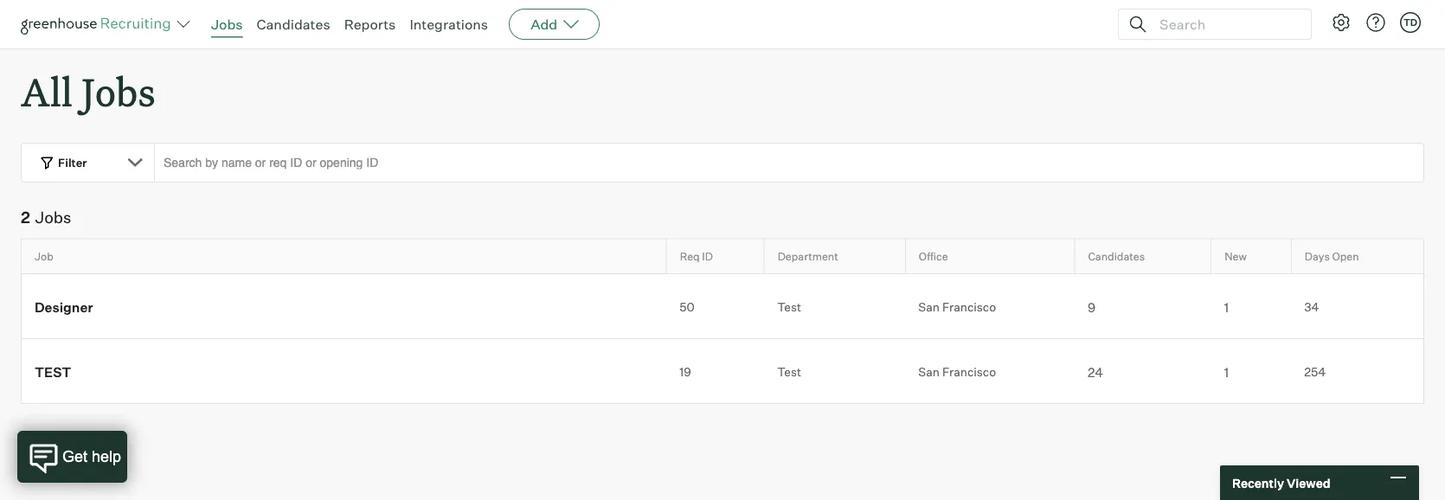 Task type: describe. For each thing, give the bounding box(es) containing it.
francisco for designer
[[943, 300, 996, 314]]

1 link for test
[[1212, 362, 1292, 381]]

0 vertical spatial candidates
[[257, 16, 330, 33]]

designer link
[[22, 297, 667, 316]]

department
[[778, 250, 839, 263]]

san for test
[[919, 365, 940, 379]]

integrations
[[410, 16, 488, 33]]

reports
[[344, 16, 396, 33]]

jobs for 2 jobs
[[35, 207, 71, 227]]

open
[[1333, 250, 1360, 263]]

254
[[1305, 365, 1327, 379]]

req id
[[680, 250, 713, 263]]

Search by name or req ID or opening ID text field
[[154, 143, 1425, 183]]

office
[[919, 250, 948, 263]]

0 vertical spatial jobs
[[211, 16, 243, 33]]

19
[[680, 365, 691, 379]]

job
[[35, 250, 54, 263]]

id
[[702, 250, 713, 263]]

recently
[[1233, 475, 1285, 491]]

add
[[531, 16, 558, 33]]

1 link for designer
[[1212, 297, 1292, 316]]

24
[[1088, 364, 1104, 380]]

all
[[21, 66, 73, 117]]

9
[[1088, 299, 1096, 315]]

req
[[680, 250, 700, 263]]

san for designer
[[919, 300, 940, 314]]

greenhouse recruiting image
[[21, 14, 177, 35]]

francisco for test
[[943, 365, 996, 379]]

24 link
[[1075, 362, 1212, 381]]

san francisco for designer
[[919, 300, 996, 314]]

9 link
[[1075, 297, 1212, 316]]



Task type: locate. For each thing, give the bounding box(es) containing it.
1 link left 254
[[1212, 362, 1292, 381]]

1 horizontal spatial jobs
[[81, 66, 155, 117]]

test link
[[22, 362, 667, 381]]

1 vertical spatial candidates
[[1088, 250, 1145, 263]]

34
[[1305, 300, 1320, 314]]

1 san from the top
[[919, 300, 940, 314]]

1 link
[[1212, 297, 1292, 316], [1212, 362, 1292, 381]]

candidates up 9
[[1088, 250, 1145, 263]]

50
[[680, 300, 695, 314]]

jobs for all jobs
[[81, 66, 155, 117]]

test for designer
[[777, 300, 802, 314]]

2 francisco from the top
[[943, 365, 996, 379]]

td button
[[1401, 12, 1421, 33]]

0 vertical spatial san
[[919, 300, 940, 314]]

0 vertical spatial 1 link
[[1212, 297, 1292, 316]]

0 vertical spatial test
[[777, 300, 802, 314]]

1 san francisco from the top
[[919, 300, 996, 314]]

san francisco for test
[[919, 365, 996, 379]]

2 vertical spatial jobs
[[35, 207, 71, 227]]

jobs
[[211, 16, 243, 33], [81, 66, 155, 117], [35, 207, 71, 227]]

1 horizontal spatial candidates
[[1088, 250, 1145, 263]]

2
[[21, 207, 30, 227]]

add button
[[509, 9, 600, 40]]

configure image
[[1331, 12, 1352, 33]]

2 san francisco from the top
[[919, 365, 996, 379]]

jobs down greenhouse recruiting image
[[81, 66, 155, 117]]

1 vertical spatial san
[[919, 365, 940, 379]]

1 1 link from the top
[[1212, 297, 1292, 316]]

0 vertical spatial 1
[[1225, 299, 1229, 315]]

all jobs
[[21, 66, 155, 117]]

days
[[1305, 250, 1330, 263]]

test
[[35, 364, 71, 381]]

candidates link
[[257, 16, 330, 33]]

1 vertical spatial francisco
[[943, 365, 996, 379]]

1 vertical spatial test
[[777, 365, 802, 379]]

candidates
[[257, 16, 330, 33], [1088, 250, 1145, 263]]

2 test from the top
[[777, 365, 802, 379]]

2 1 from the top
[[1225, 364, 1229, 380]]

1 for test
[[1225, 364, 1229, 380]]

viewed
[[1287, 475, 1331, 491]]

jobs link
[[211, 16, 243, 33]]

1 down new
[[1225, 299, 1229, 315]]

san
[[919, 300, 940, 314], [919, 365, 940, 379]]

test
[[777, 300, 802, 314], [777, 365, 802, 379]]

1 for designer
[[1225, 299, 1229, 315]]

Search text field
[[1156, 12, 1296, 37]]

new
[[1225, 250, 1247, 263]]

1 test from the top
[[777, 300, 802, 314]]

0 vertical spatial san francisco
[[919, 300, 996, 314]]

0 vertical spatial francisco
[[943, 300, 996, 314]]

san francisco
[[919, 300, 996, 314], [919, 365, 996, 379]]

1 francisco from the top
[[943, 300, 996, 314]]

1 vertical spatial san francisco
[[919, 365, 996, 379]]

2 horizontal spatial jobs
[[211, 16, 243, 33]]

1 vertical spatial 1
[[1225, 364, 1229, 380]]

filter
[[58, 156, 87, 169]]

recently viewed
[[1233, 475, 1331, 491]]

integrations link
[[410, 16, 488, 33]]

1 vertical spatial jobs
[[81, 66, 155, 117]]

jobs right "2"
[[35, 207, 71, 227]]

1 link down new
[[1212, 297, 1292, 316]]

francisco
[[943, 300, 996, 314], [943, 365, 996, 379]]

td button
[[1397, 9, 1425, 36]]

reports link
[[344, 16, 396, 33]]

2 1 link from the top
[[1212, 362, 1292, 381]]

1 vertical spatial 1 link
[[1212, 362, 1292, 381]]

0 horizontal spatial jobs
[[35, 207, 71, 227]]

1
[[1225, 299, 1229, 315], [1225, 364, 1229, 380]]

td
[[1404, 16, 1418, 28]]

jobs left 'candidates' link
[[211, 16, 243, 33]]

1 right 24 link
[[1225, 364, 1229, 380]]

1 1 from the top
[[1225, 299, 1229, 315]]

candidates right jobs link
[[257, 16, 330, 33]]

2 jobs
[[21, 207, 71, 227]]

test for test
[[777, 365, 802, 379]]

days open
[[1305, 250, 1360, 263]]

designer
[[35, 299, 93, 316]]

2 san from the top
[[919, 365, 940, 379]]

0 horizontal spatial candidates
[[257, 16, 330, 33]]



Task type: vqa. For each thing, say whether or not it's contained in the screenshot.
9.
no



